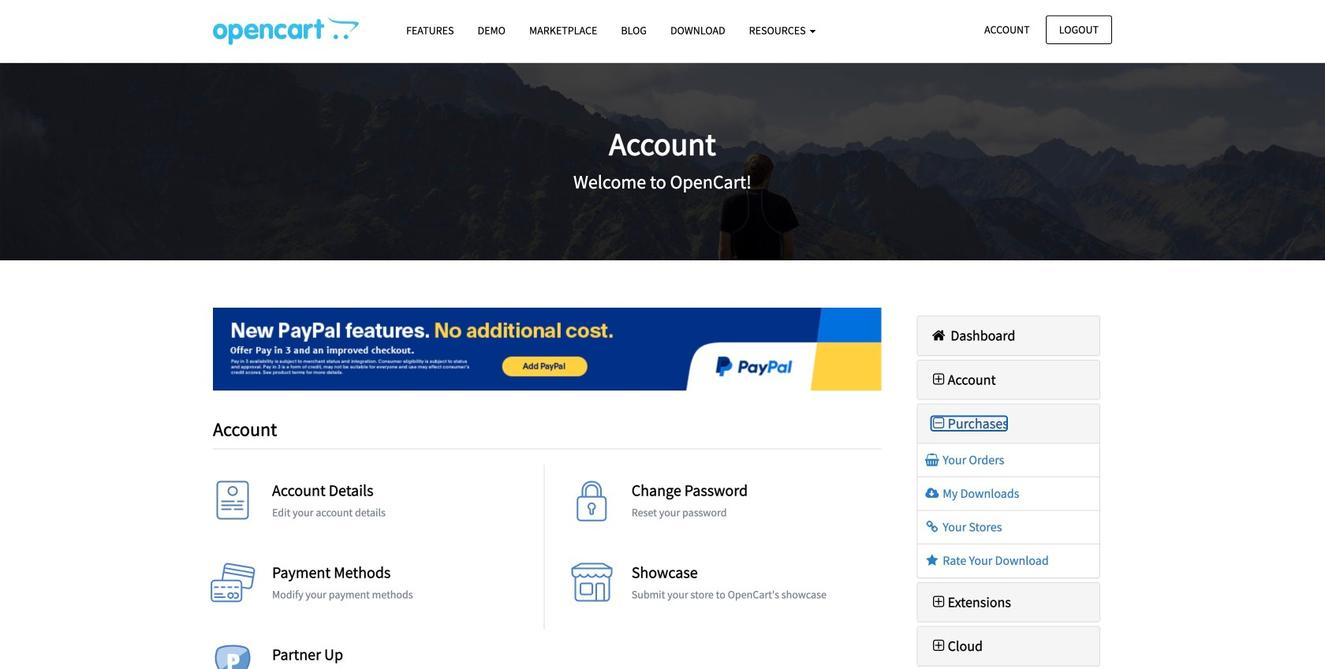 Task type: vqa. For each thing, say whether or not it's contained in the screenshot.
Payment Methods image
yes



Task type: locate. For each thing, give the bounding box(es) containing it.
shopping basket image
[[924, 454, 941, 466]]

1 vertical spatial plus square o image
[[930, 639, 948, 653]]

0 vertical spatial plus square o image
[[930, 595, 948, 609]]

showcase image
[[569, 563, 616, 610]]

plus square o image
[[930, 372, 948, 386]]

fw image
[[930, 416, 948, 430]]

plus square o image
[[930, 595, 948, 609], [930, 639, 948, 653]]

home image
[[930, 328, 948, 342]]

payment methods image
[[209, 563, 256, 610]]

star image
[[924, 554, 941, 567]]



Task type: describe. For each thing, give the bounding box(es) containing it.
cloud download image
[[924, 487, 941, 500]]

paypal image
[[213, 308, 882, 390]]

change password image
[[569, 481, 616, 528]]

link image
[[924, 521, 941, 533]]

apply to become a partner image
[[209, 645, 256, 669]]

2 plus square o image from the top
[[930, 639, 948, 653]]

opencart - your account image
[[213, 17, 359, 45]]

account image
[[209, 481, 256, 528]]

1 plus square o image from the top
[[930, 595, 948, 609]]



